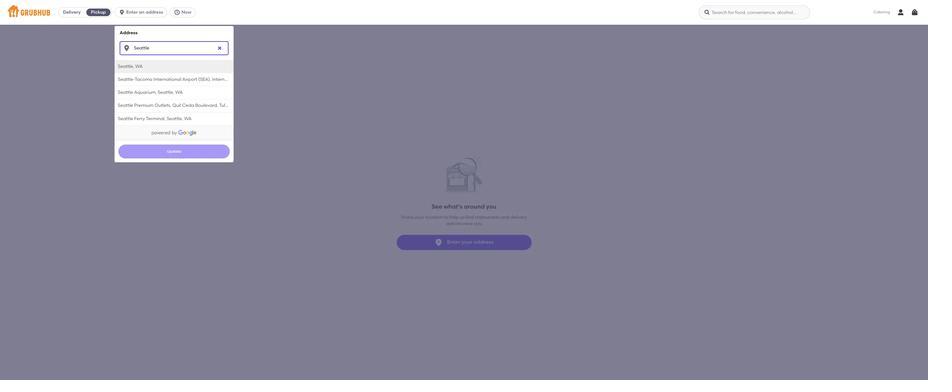 Task type: vqa. For each thing, say whether or not it's contained in the screenshot.
'Seattle' associated with Seattle Ferry Terminal, Seattle, WA
yes



Task type: describe. For each thing, give the bounding box(es) containing it.
wa down ceda
[[184, 116, 192, 122]]

seattle ferry terminal, seattle, wa
[[118, 116, 192, 122]]

now button
[[170, 7, 198, 17]]

enter for enter an address
[[126, 10, 138, 15]]

pickup button
[[85, 7, 112, 17]]

seattle ferry terminal, seattle, wa link
[[115, 113, 234, 125]]

you inside the 'share your location to help us find restaurants and delivery options near you'
[[474, 221, 482, 227]]

location
[[425, 215, 443, 220]]

seatac,
[[265, 77, 282, 82]]

an
[[139, 10, 145, 15]]

catering
[[874, 10, 890, 14]]

wa right tulalip,
[[235, 103, 243, 108]]

outlets,
[[155, 103, 171, 108]]

1 international from the left
[[154, 77, 181, 82]]

seattle premium outlets, quil ceda boulevard, tulalip, wa link
[[115, 100, 243, 112]]

seattle aquarium, seattle, wa link
[[115, 86, 234, 99]]

0 vertical spatial seattle,
[[118, 64, 134, 69]]

position icon image
[[435, 238, 443, 247]]

2 international from the left
[[212, 77, 240, 82]]

find
[[466, 215, 474, 220]]

tacoma
[[135, 77, 153, 82]]

Enter an address search field
[[120, 41, 229, 55]]

seattle-
[[118, 77, 135, 82]]

now
[[182, 10, 192, 15]]

1 vertical spatial boulevard,
[[195, 103, 218, 108]]

enter your address button
[[397, 235, 532, 250]]

wa inside 'link'
[[283, 77, 291, 82]]

aquarium,
[[134, 90, 157, 95]]

premium
[[134, 103, 154, 108]]

and
[[501, 215, 509, 220]]

update
[[167, 149, 181, 154]]

delivery button
[[58, 7, 85, 17]]

svg image
[[123, 44, 131, 52]]

terminal,
[[146, 116, 166, 122]]

enter an address button
[[115, 7, 170, 17]]

wa up "tacoma"
[[135, 64, 143, 69]]

seattle, wa
[[118, 64, 143, 69]]

enter your address
[[447, 240, 494, 246]]

0 vertical spatial you
[[486, 203, 497, 210]]

to
[[444, 215, 449, 220]]

near
[[463, 221, 473, 227]]

main navigation navigation
[[0, 0, 929, 381]]

around
[[464, 203, 485, 210]]

pickup
[[91, 10, 106, 15]]

ceda
[[182, 103, 194, 108]]



Task type: locate. For each thing, give the bounding box(es) containing it.
1 vertical spatial you
[[474, 221, 482, 227]]

1 vertical spatial address
[[474, 240, 494, 246]]

tulalip,
[[219, 103, 234, 108]]

seattle for seattle ferry terminal, seattle, wa
[[118, 116, 133, 122]]

wa up seattle premium outlets, quil ceda boulevard, tulalip, wa
[[175, 90, 183, 95]]

ferry
[[134, 116, 145, 122]]

international right (sea),
[[212, 77, 240, 82]]

boulevard, right ceda
[[195, 103, 218, 108]]

seattle, wa link
[[115, 60, 234, 73]]

enter inside enter an address button
[[126, 10, 138, 15]]

seattle aquarium, seattle, wa
[[118, 90, 183, 95]]

help
[[450, 215, 459, 220]]

address
[[120, 30, 138, 36]]

1 horizontal spatial you
[[486, 203, 497, 210]]

your down near
[[462, 240, 473, 246]]

your right share
[[415, 215, 424, 220]]

seattle, up outlets,
[[158, 90, 174, 95]]

1 horizontal spatial address
[[474, 240, 494, 246]]

boulevard, left seatac,
[[241, 77, 264, 82]]

2 seattle from the top
[[118, 103, 133, 108]]

enter right position icon
[[447, 240, 460, 246]]

seattle left premium
[[118, 103, 133, 108]]

1 horizontal spatial boulevard,
[[241, 77, 264, 82]]

your for share
[[415, 215, 424, 220]]

see what's around you
[[432, 203, 497, 210]]

wa
[[135, 64, 143, 69], [283, 77, 291, 82], [175, 90, 183, 95], [235, 103, 243, 108], [184, 116, 192, 122]]

you right near
[[474, 221, 482, 227]]

seattle premium outlets, quil ceda boulevard, tulalip, wa
[[118, 103, 243, 108]]

enter an address
[[126, 10, 163, 15]]

0 vertical spatial address
[[146, 10, 163, 15]]

1 vertical spatial seattle,
[[158, 90, 174, 95]]

0 horizontal spatial international
[[154, 77, 181, 82]]

address for enter your address
[[474, 240, 494, 246]]

seattle down seattle- in the top of the page
[[118, 90, 133, 95]]

seattle, down 'quil'
[[167, 116, 183, 122]]

0 horizontal spatial your
[[415, 215, 424, 220]]

1 horizontal spatial enter
[[447, 240, 460, 246]]

2 vertical spatial seattle,
[[167, 116, 183, 122]]

restaurants
[[475, 215, 500, 220]]

2 vertical spatial seattle
[[118, 116, 133, 122]]

you
[[486, 203, 497, 210], [474, 221, 482, 227]]

seattle
[[118, 90, 133, 95], [118, 103, 133, 108], [118, 116, 133, 122]]

seattle-tacoma international airport (sea), international boulevard, seatac, wa link
[[115, 73, 291, 86]]

1 vertical spatial seattle
[[118, 103, 133, 108]]

seattle left ferry
[[118, 116, 133, 122]]

address inside main navigation navigation
[[146, 10, 163, 15]]

svg image inside the now button
[[174, 9, 180, 16]]

catering button
[[870, 5, 895, 20]]

what's
[[444, 203, 463, 210]]

options
[[446, 221, 462, 227]]

0 horizontal spatial boulevard,
[[195, 103, 218, 108]]

svg image
[[911, 9, 919, 16], [119, 9, 125, 16], [174, 9, 180, 16], [704, 9, 711, 16], [217, 46, 222, 51]]

1 vertical spatial your
[[462, 240, 473, 246]]

(sea),
[[198, 77, 211, 82]]

svg image inside enter an address button
[[119, 9, 125, 16]]

enter left an
[[126, 10, 138, 15]]

enter inside enter your address button
[[447, 240, 460, 246]]

0 vertical spatial seattle
[[118, 90, 133, 95]]

address for enter an address
[[146, 10, 163, 15]]

0 vertical spatial boulevard,
[[241, 77, 264, 82]]

wa right seatac,
[[283, 77, 291, 82]]

3 seattle from the top
[[118, 116, 133, 122]]

delivery
[[63, 10, 81, 15]]

enter
[[126, 10, 138, 15], [447, 240, 460, 246]]

airport
[[182, 77, 197, 82]]

share your location to help us find restaurants and delivery options near you
[[401, 215, 527, 227]]

your for enter
[[462, 240, 473, 246]]

0 horizontal spatial you
[[474, 221, 482, 227]]

address
[[146, 10, 163, 15], [474, 240, 494, 246]]

0 vertical spatial enter
[[126, 10, 138, 15]]

update button
[[118, 145, 230, 159]]

you up restaurants
[[486, 203, 497, 210]]

international down the seattle, wa link
[[154, 77, 181, 82]]

boulevard, inside 'link'
[[241, 77, 264, 82]]

seattle-tacoma international airport (sea), international boulevard, seatac, wa
[[118, 77, 291, 82]]

enter for enter your address
[[447, 240, 460, 246]]

seattle, up seattle- in the top of the page
[[118, 64, 134, 69]]

seattle for seattle aquarium, seattle, wa
[[118, 90, 133, 95]]

1 vertical spatial enter
[[447, 240, 460, 246]]

address down restaurants
[[474, 240, 494, 246]]

your inside button
[[462, 240, 473, 246]]

us
[[460, 215, 465, 220]]

address right an
[[146, 10, 163, 15]]

boulevard,
[[241, 77, 264, 82], [195, 103, 218, 108]]

your inside the 'share your location to help us find restaurants and delivery options near you'
[[415, 215, 424, 220]]

international
[[154, 77, 181, 82], [212, 77, 240, 82]]

seattle,
[[118, 64, 134, 69], [158, 90, 174, 95], [167, 116, 183, 122]]

your
[[415, 215, 424, 220], [462, 240, 473, 246]]

0 vertical spatial your
[[415, 215, 424, 220]]

see
[[432, 203, 442, 210]]

seattle for seattle premium outlets, quil ceda boulevard, tulalip, wa
[[118, 103, 133, 108]]

1 horizontal spatial your
[[462, 240, 473, 246]]

1 seattle from the top
[[118, 90, 133, 95]]

0 horizontal spatial enter
[[126, 10, 138, 15]]

share
[[401, 215, 414, 220]]

0 horizontal spatial address
[[146, 10, 163, 15]]

quil
[[173, 103, 181, 108]]

1 horizontal spatial international
[[212, 77, 240, 82]]

delivery
[[511, 215, 527, 220]]



